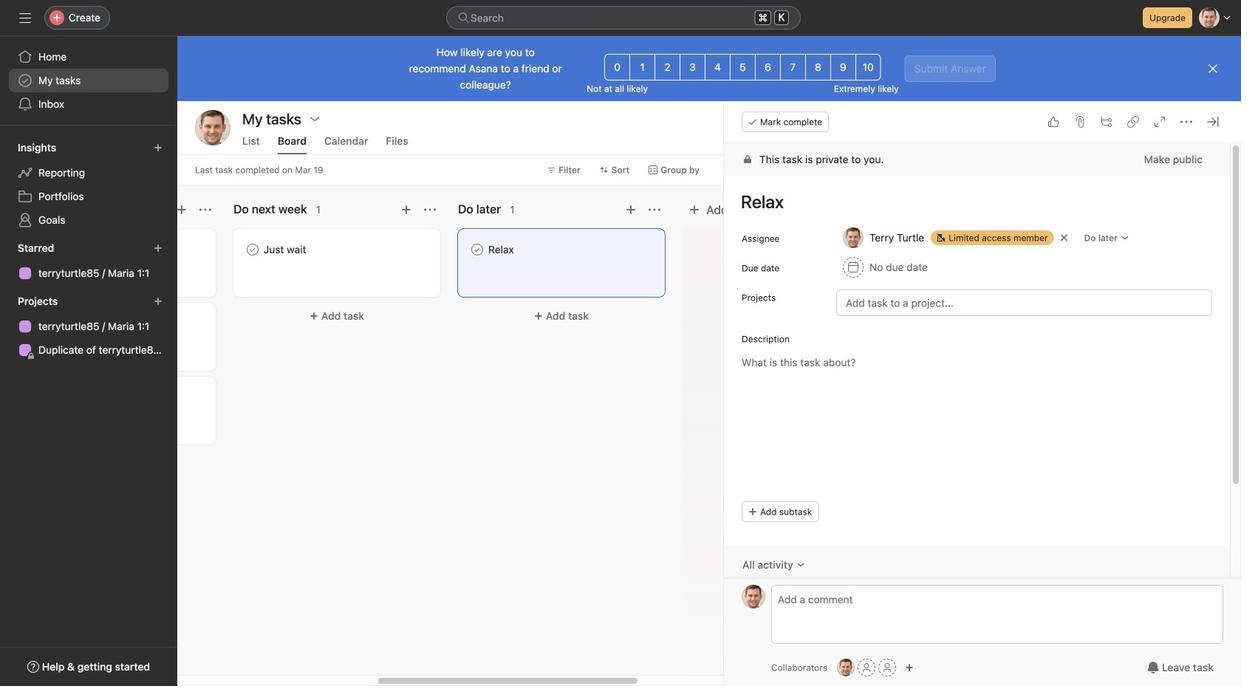 Task type: describe. For each thing, give the bounding box(es) containing it.
Mark complete checkbox
[[468, 241, 486, 259]]

insights element
[[0, 134, 177, 235]]

copy task link image
[[1128, 116, 1139, 128]]

all activity image
[[796, 561, 805, 570]]

view profile settings image
[[195, 110, 231, 146]]

add or remove collaborators image
[[837, 659, 855, 677]]

close details image
[[1207, 116, 1219, 128]]

add or remove collaborators image
[[905, 664, 914, 672]]

2 add task image from the left
[[400, 204, 412, 216]]

Mark complete checkbox
[[244, 241, 262, 259]]

0 likes. click to like this task image
[[1048, 116, 1060, 128]]

Add task to a project... text field
[[836, 290, 1212, 316]]

Task Name text field
[[731, 185, 1212, 219]]

mark complete image for mark complete checkbox
[[468, 241, 486, 259]]



Task type: locate. For each thing, give the bounding box(es) containing it.
attachments: add a file to this task, relax image
[[1074, 116, 1086, 128]]

0 horizontal spatial mark complete image
[[244, 241, 262, 259]]

None radio
[[680, 54, 706, 81], [780, 54, 806, 81], [805, 54, 831, 81], [855, 54, 881, 81], [680, 54, 706, 81], [780, 54, 806, 81], [805, 54, 831, 81], [855, 54, 881, 81]]

relax dialog
[[724, 101, 1241, 686]]

0 horizontal spatial add task image
[[176, 204, 188, 216]]

more section actions image
[[424, 204, 436, 216]]

remove assignee image
[[1060, 233, 1069, 242]]

None radio
[[605, 54, 630, 81], [630, 54, 655, 81], [655, 54, 681, 81], [705, 54, 731, 81], [730, 54, 756, 81], [755, 54, 781, 81], [830, 54, 856, 81], [605, 54, 630, 81], [630, 54, 655, 81], [655, 54, 681, 81], [705, 54, 731, 81], [730, 54, 756, 81], [755, 54, 781, 81], [830, 54, 856, 81]]

show options image
[[309, 113, 321, 125]]

open user profile image
[[742, 585, 765, 609]]

projects element
[[0, 288, 177, 365]]

1 add task image from the left
[[176, 204, 188, 216]]

global element
[[0, 36, 177, 125]]

full screen image
[[1154, 116, 1166, 128]]

add task image
[[625, 204, 637, 216]]

main content
[[724, 143, 1230, 686]]

more section actions image
[[649, 204, 661, 216]]

None field
[[446, 6, 801, 30]]

mark complete image for mark complete option
[[244, 241, 262, 259]]

add task image
[[176, 204, 188, 216], [400, 204, 412, 216]]

mark complete image
[[244, 241, 262, 259], [468, 241, 486, 259]]

hide sidebar image
[[19, 12, 31, 24]]

add subtask image
[[1101, 116, 1113, 128]]

starred element
[[0, 235, 177, 288]]

main content inside relax dialog
[[724, 143, 1230, 686]]

1 horizontal spatial add task image
[[400, 204, 412, 216]]

1 mark complete image from the left
[[244, 241, 262, 259]]

option group
[[605, 54, 881, 81]]

more actions for this task image
[[1181, 116, 1193, 128]]

2 mark complete image from the left
[[468, 241, 486, 259]]

dismiss image
[[1207, 63, 1219, 75]]

Search tasks, projects, and more text field
[[446, 6, 801, 30]]

new insights image
[[154, 143, 163, 152]]

1 horizontal spatial mark complete image
[[468, 241, 486, 259]]



Task type: vqa. For each thing, say whether or not it's contained in the screenshot.
Add task… ROW
no



